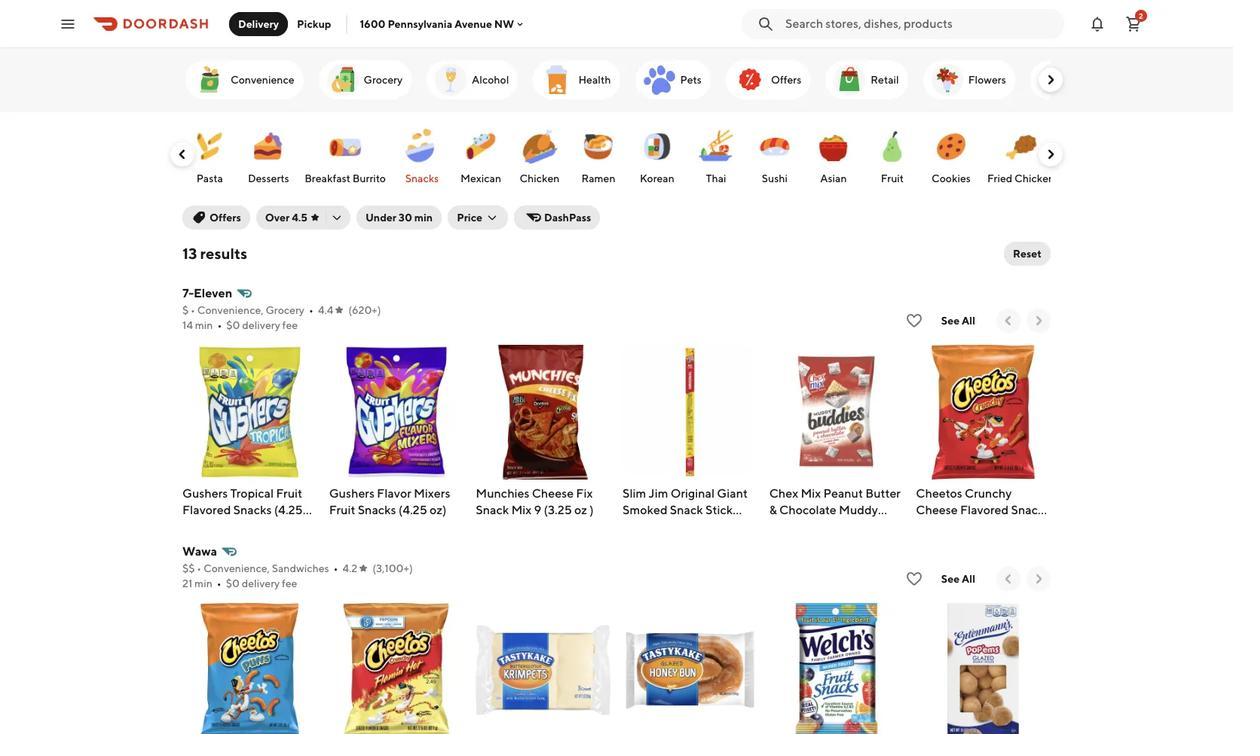 Task type: locate. For each thing, give the bounding box(es) containing it.
0 vertical spatial $0
[[226, 320, 240, 332]]

see all
[[941, 315, 975, 327], [941, 573, 975, 585]]

1 vertical spatial delivery
[[242, 578, 280, 590]]

snacks inside gushers flavor mixers fruit snacks (4.25 oz)
[[358, 503, 396, 518]]

oz) inside "chex mix peanut butter & chocolate muddy buddies snack (4.5 oz)"
[[877, 520, 893, 534]]

mix up chocolate on the right of the page
[[801, 487, 821, 501]]

snacks down the crunchy at right bottom
[[1011, 503, 1050, 518]]

oz)
[[430, 503, 447, 518], [182, 520, 199, 534], [654, 520, 671, 534], [877, 520, 893, 534], [947, 520, 964, 534]]

cheese inside cheetos crunchy cheese flavored snacks (3.25 oz)
[[916, 503, 958, 518]]

0 vertical spatial previous button of carousel image
[[1001, 314, 1016, 329]]

chicken
[[520, 173, 560, 185], [1015, 173, 1055, 185]]

offers up results
[[210, 212, 241, 224]]

over 4.5
[[265, 212, 307, 224]]

snacks inside gushers tropical fruit flavored snacks (4.25 oz)
[[233, 503, 272, 518]]

oz) down cheetos
[[947, 520, 964, 534]]

1600
[[360, 18, 386, 30]]

price button
[[448, 206, 508, 230]]

1 gushers from the left
[[182, 487, 228, 501]]

gushers left the flavor
[[329, 487, 375, 501]]

1 horizontal spatial fruit
[[329, 503, 355, 518]]

0 vertical spatial delivery
[[242, 320, 280, 332]]

see all link
[[932, 309, 984, 333], [932, 567, 984, 591]]

fee down sandwiches
[[282, 578, 297, 590]]

grocery
[[364, 74, 403, 86], [266, 305, 305, 317]]

$0 for wawa
[[226, 578, 240, 590]]

2 horizontal spatial fruit
[[881, 173, 904, 185]]

1 vertical spatial see all link
[[932, 567, 984, 591]]

health link
[[533, 60, 620, 100]]

oz) inside cheetos crunchy cheese flavored snacks (3.25 oz)
[[947, 520, 964, 534]]

convenience,
[[197, 305, 264, 317], [204, 563, 270, 575]]

convenience, for wawa
[[204, 563, 270, 575]]

flavored up wawa
[[182, 503, 231, 518]]

0 vertical spatial all
[[962, 315, 975, 327]]

fruit right tropical
[[276, 487, 302, 501]]

grocery left 4.4
[[266, 305, 305, 317]]

1 horizontal spatial (4.25
[[399, 503, 427, 518]]

previous button of carousel image down cheetos crunchy cheese flavored snacks (3.25 oz)
[[1001, 572, 1016, 587]]

(3.25 inside munchies cheese fix snack mix 9 (3.25 oz )
[[544, 503, 572, 518]]

oz) for gushers tropical fruit flavored snacks (4.25 oz)
[[182, 520, 199, 534]]

0 vertical spatial fee
[[282, 320, 298, 332]]

(3.25
[[544, 503, 572, 518], [916, 520, 944, 534]]

(0.97
[[623, 520, 652, 534]]

2 previous button of carousel image from the top
[[1001, 572, 1016, 587]]

flavored for gushers
[[182, 503, 231, 518]]

previous button of carousel image down reset
[[1001, 314, 1016, 329]]

$0 down $ • convenience, grocery •
[[226, 320, 240, 332]]

next button of carousel image down reset
[[1031, 314, 1046, 329]]

previous button of carousel image
[[1001, 314, 1016, 329], [1001, 572, 1016, 587]]

see all link right click to add this store to your saved list image
[[932, 567, 984, 591]]

flavored inside gushers tropical fruit flavored snacks (4.25 oz)
[[182, 503, 231, 518]]

1 horizontal spatial snack
[[670, 503, 703, 518]]

fruit inside gushers tropical fruit flavored snacks (4.25 oz)
[[276, 487, 302, 501]]

stick
[[706, 503, 733, 518]]

1 vertical spatial $0
[[226, 578, 240, 590]]

retail
[[871, 74, 899, 86]]

min
[[414, 212, 433, 224], [195, 320, 213, 332], [195, 578, 212, 590]]

alcohol
[[472, 74, 509, 86]]

1 horizontal spatial offers
[[771, 74, 802, 86]]

see right click to add this store to your saved list icon
[[941, 315, 960, 327]]

2 see all from the top
[[941, 573, 975, 585]]

convenience image
[[191, 62, 228, 98]]

delivery down $$ • convenience, sandwiches •
[[242, 578, 280, 590]]

0 horizontal spatial gushers
[[182, 487, 228, 501]]

convenience, up 14 min • $0 delivery fee
[[197, 305, 264, 317]]

fruit up 4.2
[[329, 503, 355, 518]]

flavored down the crunchy at right bottom
[[960, 503, 1009, 518]]

2 flavored from the left
[[960, 503, 1009, 518]]

under 30 min
[[366, 212, 433, 224]]

see all for wawa
[[941, 573, 975, 585]]

$0
[[226, 320, 240, 332], [226, 578, 240, 590]]

2 button
[[1119, 9, 1149, 39]]

0 vertical spatial mix
[[801, 487, 821, 501]]

2 see all link from the top
[[932, 567, 984, 591]]

pasta
[[196, 173, 223, 185]]

offers
[[771, 74, 802, 86], [210, 212, 241, 224]]

1 (4.25 from the left
[[274, 503, 303, 518]]

1 vertical spatial fee
[[282, 578, 297, 590]]

(4.25
[[274, 503, 303, 518], [399, 503, 427, 518]]

click to add this store to your saved list image
[[905, 570, 923, 588]]

snack down munchies
[[476, 503, 509, 518]]

previous button of carousel image
[[175, 147, 190, 162]]

1 vertical spatial (3.25
[[916, 520, 944, 534]]

1 vertical spatial cheese
[[916, 503, 958, 518]]

cheetos
[[916, 487, 962, 501]]

oz) up wawa
[[182, 520, 199, 534]]

delivery down $ • convenience, grocery •
[[242, 320, 280, 332]]

sandwiches
[[272, 563, 329, 575]]

1 horizontal spatial grocery
[[364, 74, 403, 86]]

convenience, up 21 min • $0 delivery fee
[[204, 563, 270, 575]]

0 horizontal spatial mix
[[511, 503, 532, 518]]

(3.25 right the 9
[[544, 503, 572, 518]]

next button of carousel image
[[1043, 72, 1058, 87], [1031, 572, 1046, 587]]

fruit
[[881, 173, 904, 185], [276, 487, 302, 501], [329, 503, 355, 518]]

gushers inside gushers flavor mixers fruit snacks (4.25 oz)
[[329, 487, 375, 501]]

1 horizontal spatial gushers
[[329, 487, 375, 501]]

fruit right asian
[[881, 173, 904, 185]]

1 vertical spatial see
[[941, 573, 960, 585]]

fee down $ • convenience, grocery •
[[282, 320, 298, 332]]

cheese down cheetos
[[916, 503, 958, 518]]

grocery right grocery icon
[[364, 74, 403, 86]]

1 vertical spatial convenience,
[[204, 563, 270, 575]]

1 vertical spatial all
[[962, 573, 975, 585]]

fee
[[282, 320, 298, 332], [282, 578, 297, 590]]

gushers
[[182, 487, 228, 501], [329, 487, 375, 501]]

2 vertical spatial fruit
[[329, 503, 355, 518]]

1 flavored from the left
[[182, 503, 231, 518]]

4.5
[[292, 212, 307, 224]]

•
[[191, 305, 195, 317], [309, 305, 313, 317], [217, 320, 222, 332], [197, 563, 201, 575], [334, 563, 338, 575], [217, 578, 221, 590]]

(4.25 up sandwiches
[[274, 503, 303, 518]]

2 see from the top
[[941, 573, 960, 585]]

mix inside munchies cheese fix snack mix 9 (3.25 oz )
[[511, 503, 532, 518]]

fruit inside gushers flavor mixers fruit snacks (4.25 oz)
[[329, 503, 355, 518]]

1600 pennsylvania avenue nw
[[360, 18, 514, 30]]

1 horizontal spatial mix
[[801, 487, 821, 501]]

• right 21
[[217, 578, 221, 590]]

0 vertical spatial convenience,
[[197, 305, 264, 317]]

1 chicken from the left
[[520, 173, 560, 185]]

open menu image
[[59, 15, 77, 33]]

(4.25 down the flavor
[[399, 503, 427, 518]]

see for wawa
[[941, 573, 960, 585]]

1 horizontal spatial (3.25
[[916, 520, 944, 534]]

next button of carousel image
[[1043, 147, 1058, 162], [1031, 314, 1046, 329]]

1 previous button of carousel image from the top
[[1001, 314, 1016, 329]]

2 vertical spatial min
[[195, 578, 212, 590]]

1 vertical spatial mix
[[511, 503, 532, 518]]

see all right click to add this store to your saved list image
[[941, 573, 975, 585]]

all right click to add this store to your saved list image
[[962, 573, 975, 585]]

flowers link
[[923, 60, 1015, 100]]

gushers inside gushers tropical fruit flavored snacks (4.25 oz)
[[182, 487, 228, 501]]

13
[[182, 245, 197, 262]]

oz) inside gushers tropical fruit flavored snacks (4.25 oz)
[[182, 520, 199, 534]]

1 vertical spatial fruit
[[276, 487, 302, 501]]

avenue
[[455, 18, 492, 30]]

0 horizontal spatial snack
[[476, 503, 509, 518]]

1 horizontal spatial flavored
[[960, 503, 1009, 518]]

oz) down smoked
[[654, 520, 671, 534]]

eleven
[[194, 286, 232, 301]]

jim
[[649, 487, 668, 501]]

2
[[1139, 11, 1143, 20]]

snacks for gushers tropical fruit flavored snacks (4.25 oz)
[[233, 503, 272, 518]]

1 all from the top
[[962, 315, 975, 327]]

reset
[[1013, 248, 1042, 260]]

0 vertical spatial see all link
[[932, 309, 984, 333]]

notification bell image
[[1088, 15, 1107, 33]]

1 see from the top
[[941, 315, 960, 327]]

0 horizontal spatial offers
[[210, 212, 241, 224]]

all right click to add this store to your saved list icon
[[962, 315, 975, 327]]

1 horizontal spatial chicken
[[1015, 173, 1055, 185]]

munchies cheese fix snack mix 9 (3.25 oz )
[[476, 487, 594, 518]]

1 vertical spatial min
[[195, 320, 213, 332]]

pets
[[680, 74, 702, 86]]

previous button of carousel image for 7-eleven
[[1001, 314, 1016, 329]]

0 horizontal spatial cheese
[[532, 487, 574, 501]]

snack down original
[[670, 503, 703, 518]]

0 horizontal spatial flavored
[[182, 503, 231, 518]]

see all right click to add this store to your saved list icon
[[941, 315, 975, 327]]

1 items, open order cart image
[[1125, 15, 1143, 33]]

$ • convenience, grocery •
[[182, 305, 313, 317]]

(3.25 down cheetos
[[916, 520, 944, 534]]

click to add this store to your saved list image
[[905, 312, 923, 330]]

snack left (4.5
[[817, 520, 850, 534]]

convenience
[[231, 74, 294, 86]]

snacks down the flavor
[[358, 503, 396, 518]]

fix
[[576, 487, 593, 501]]

• left 4.4
[[309, 305, 313, 317]]

retail image
[[832, 62, 868, 98]]

0 vertical spatial cheese
[[532, 487, 574, 501]]

oz) inside gushers flavor mixers fruit snacks (4.25 oz)
[[430, 503, 447, 518]]

0 horizontal spatial (3.25
[[544, 503, 572, 518]]

oz) inside slim jim original giant smoked snack stick (0.97 oz)
[[654, 520, 671, 534]]

0 vertical spatial min
[[414, 212, 433, 224]]

see right click to add this store to your saved list image
[[941, 573, 960, 585]]

cookies
[[932, 173, 971, 185]]

mix left the 9
[[511, 503, 532, 518]]

dashpass button
[[514, 206, 600, 230]]

• right $
[[191, 305, 195, 317]]

cheese inside munchies cheese fix snack mix 9 (3.25 oz )
[[532, 487, 574, 501]]

1 vertical spatial see all
[[941, 573, 975, 585]]

fried chicken
[[987, 173, 1055, 185]]

see all link right click to add this store to your saved list icon
[[932, 309, 984, 333]]

snack inside munchies cheese fix snack mix 9 (3.25 oz )
[[476, 503, 509, 518]]

(4.25 inside gushers flavor mixers fruit snacks (4.25 oz)
[[399, 503, 427, 518]]

snacks up 30
[[405, 173, 439, 185]]

gushers left tropical
[[182, 487, 228, 501]]

grocery image
[[325, 62, 361, 98]]

snack
[[476, 503, 509, 518], [670, 503, 703, 518], [817, 520, 850, 534]]

2 (4.25 from the left
[[399, 503, 427, 518]]

offers right offers 'image'
[[771, 74, 802, 86]]

alcohol link
[[427, 60, 518, 100]]

snacks
[[405, 173, 439, 185], [233, 503, 272, 518], [358, 503, 396, 518], [1011, 503, 1050, 518]]

2 gushers from the left
[[329, 487, 375, 501]]

0 horizontal spatial fruit
[[276, 487, 302, 501]]

21
[[182, 578, 192, 590]]

0 horizontal spatial (4.25
[[274, 503, 303, 518]]

$0 for 7-eleven
[[226, 320, 240, 332]]

fee for 7-eleven
[[282, 320, 298, 332]]

2 chicken from the left
[[1015, 173, 1055, 185]]

catering image
[[1036, 62, 1073, 98]]

chex mix peanut butter & chocolate muddy buddies snack (4.5 oz)
[[769, 487, 901, 534]]

next button of carousel image up fried chicken
[[1043, 147, 1058, 162]]

$0 down $$ • convenience, sandwiches •
[[226, 578, 240, 590]]

30
[[399, 212, 412, 224]]

1 see all link from the top
[[932, 309, 984, 333]]

2 horizontal spatial snack
[[817, 520, 850, 534]]

oz) down 'mixers'
[[430, 503, 447, 518]]

all
[[962, 315, 975, 327], [962, 573, 975, 585]]

gushers for fruit
[[329, 487, 375, 501]]

(3.25 inside cheetos crunchy cheese flavored snacks (3.25 oz)
[[916, 520, 944, 534]]

7-
[[182, 286, 194, 301]]

gushers for flavored
[[182, 487, 228, 501]]

1 vertical spatial grocery
[[266, 305, 305, 317]]

min right 21
[[195, 578, 212, 590]]

snacks down tropical
[[233, 503, 272, 518]]

1 horizontal spatial cheese
[[916, 503, 958, 518]]

1 see all from the top
[[941, 315, 975, 327]]

0 vertical spatial (3.25
[[544, 503, 572, 518]]

flavored
[[182, 503, 231, 518], [960, 503, 1009, 518]]

delivery for wawa
[[242, 578, 280, 590]]

pets image
[[641, 62, 677, 98]]

min right 14
[[195, 320, 213, 332]]

0 vertical spatial offers
[[771, 74, 802, 86]]

(4.25 inside gushers tropical fruit flavored snacks (4.25 oz)
[[274, 503, 303, 518]]

2 all from the top
[[962, 573, 975, 585]]

(4.25 for fruit
[[274, 503, 303, 518]]

oz) for gushers flavor mixers fruit snacks (4.25 oz)
[[430, 503, 447, 518]]

flavored inside cheetos crunchy cheese flavored snacks (3.25 oz)
[[960, 503, 1009, 518]]

0 horizontal spatial grocery
[[266, 305, 305, 317]]

min inside button
[[414, 212, 433, 224]]

1 vertical spatial offers
[[210, 212, 241, 224]]

chicken up "dashpass" button
[[520, 173, 560, 185]]

1 vertical spatial previous button of carousel image
[[1001, 572, 1016, 587]]

crunchy
[[965, 487, 1012, 501]]

cheese up the 9
[[532, 487, 574, 501]]

cheetos crunchy cheese flavored snacks (3.25 oz)
[[916, 487, 1050, 534]]

fee for wawa
[[282, 578, 297, 590]]

0 horizontal spatial chicken
[[520, 173, 560, 185]]

&
[[769, 503, 777, 518]]

chicken right fried
[[1015, 173, 1055, 185]]

min right 30
[[414, 212, 433, 224]]

0 vertical spatial see all
[[941, 315, 975, 327]]

oz) right (4.5
[[877, 520, 893, 534]]

snacks inside cheetos crunchy cheese flavored snacks (3.25 oz)
[[1011, 503, 1050, 518]]

0 vertical spatial see
[[941, 315, 960, 327]]



Task type: vqa. For each thing, say whether or not it's contained in the screenshot.
White
no



Task type: describe. For each thing, give the bounding box(es) containing it.
butter
[[866, 487, 901, 501]]

convenience, for 7-eleven
[[197, 305, 264, 317]]

Store search: begin typing to search for stores available on DoorDash text field
[[785, 15, 1055, 32]]

original
[[671, 487, 715, 501]]

0 vertical spatial grocery
[[364, 74, 403, 86]]

asian
[[820, 173, 847, 185]]

snacks for cheetos crunchy cheese flavored snacks (3.25 oz)
[[1011, 503, 1050, 518]]

flavor
[[377, 487, 411, 501]]

flowers image
[[929, 62, 965, 98]]

health
[[578, 74, 611, 86]]

$
[[182, 305, 189, 317]]

munchies
[[476, 487, 530, 501]]

oz
[[574, 503, 587, 518]]

pickup
[[297, 18, 331, 30]]

• left 4.2
[[334, 563, 338, 575]]

dashpass
[[544, 212, 591, 224]]

snacks for gushers flavor mixers fruit snacks (4.25 oz)
[[358, 503, 396, 518]]

1 vertical spatial next button of carousel image
[[1031, 314, 1046, 329]]

muddy
[[839, 503, 878, 518]]

snack inside slim jim original giant smoked snack stick (0.97 oz)
[[670, 503, 703, 518]]

1600 pennsylvania avenue nw button
[[360, 18, 526, 30]]

pennsylvania
[[388, 18, 452, 30]]

giant
[[717, 487, 748, 501]]

min for wawa
[[195, 578, 212, 590]]

fried
[[987, 173, 1013, 185]]

14 min • $0 delivery fee
[[182, 320, 298, 332]]

ramen
[[581, 173, 616, 185]]

desserts
[[248, 173, 289, 185]]

delivery button
[[229, 12, 288, 36]]

health image
[[539, 62, 575, 98]]

delivery
[[238, 18, 279, 30]]

delivery for 7-eleven
[[242, 320, 280, 332]]

alcohol image
[[433, 62, 469, 98]]

see all link for 7-eleven
[[932, 309, 984, 333]]

see for 7-eleven
[[941, 315, 960, 327]]

under 30 min button
[[356, 206, 442, 230]]

• right $$
[[197, 563, 201, 575]]

chocolate
[[779, 503, 837, 518]]

oz) for cheetos crunchy cheese flavored snacks (3.25 oz)
[[947, 520, 964, 534]]

offers button
[[182, 206, 250, 230]]

see all link for wawa
[[932, 567, 984, 591]]

4.2
[[343, 563, 357, 575]]

flavored for cheetos
[[960, 503, 1009, 518]]

wawa
[[182, 545, 217, 559]]

buddies
[[769, 520, 814, 534]]

smoked
[[623, 503, 668, 518]]

9
[[534, 503, 541, 518]]

korean
[[640, 173, 675, 185]]

nw
[[494, 18, 514, 30]]

)
[[590, 503, 594, 518]]

4.4
[[318, 305, 333, 317]]

(3,100+)
[[373, 563, 413, 575]]

14
[[182, 320, 193, 332]]

min for 7-eleven
[[195, 320, 213, 332]]

under
[[366, 212, 396, 224]]

offers inside button
[[210, 212, 241, 224]]

(4.25 for mixers
[[399, 503, 427, 518]]

sushi
[[762, 173, 788, 185]]

slim
[[623, 487, 646, 501]]

0 vertical spatial next button of carousel image
[[1043, 72, 1058, 87]]

pets link
[[635, 60, 711, 100]]

• right 14
[[217, 320, 222, 332]]

all for wawa
[[962, 573, 975, 585]]

1 vertical spatial next button of carousel image
[[1031, 572, 1046, 587]]

peanut
[[823, 487, 863, 501]]

all for 7-eleven
[[962, 315, 975, 327]]

price
[[457, 212, 482, 224]]

mixers
[[414, 487, 450, 501]]

mix inside "chex mix peanut butter & chocolate muddy buddies snack (4.5 oz)"
[[801, 487, 821, 501]]

offers image
[[732, 62, 768, 98]]

convenience link
[[185, 60, 303, 100]]

previous button of carousel image for wawa
[[1001, 572, 1016, 587]]

reset button
[[1004, 242, 1051, 266]]

retail link
[[826, 60, 908, 100]]

21 min • $0 delivery fee
[[182, 578, 297, 590]]

snack inside "chex mix peanut butter & chocolate muddy buddies snack (4.5 oz)"
[[817, 520, 850, 534]]

tropical
[[230, 487, 274, 501]]

$$
[[182, 563, 195, 575]]

grocery link
[[319, 60, 412, 100]]

gushers flavor mixers fruit snacks (4.25 oz)
[[329, 487, 450, 518]]

0 vertical spatial next button of carousel image
[[1043, 147, 1058, 162]]

thai
[[706, 173, 726, 185]]

burrito
[[353, 173, 386, 185]]

see all for 7-eleven
[[941, 315, 975, 327]]

flowers
[[968, 74, 1006, 86]]

gushers tropical fruit flavored snacks (4.25 oz)
[[182, 487, 303, 534]]

$$ • convenience, sandwiches •
[[182, 563, 338, 575]]

(4.5
[[852, 520, 874, 534]]

7-eleven
[[182, 286, 232, 301]]

slim jim original giant smoked snack stick (0.97 oz)
[[623, 487, 748, 534]]

breakfast
[[305, 173, 350, 185]]

pickup button
[[288, 12, 340, 36]]

over
[[265, 212, 290, 224]]

breakfast burrito
[[305, 173, 386, 185]]

over 4.5 button
[[256, 206, 350, 230]]

chex
[[769, 487, 798, 501]]

offers link
[[726, 60, 811, 100]]

0 vertical spatial fruit
[[881, 173, 904, 185]]

mexican
[[460, 173, 501, 185]]

13 results
[[182, 245, 247, 262]]



